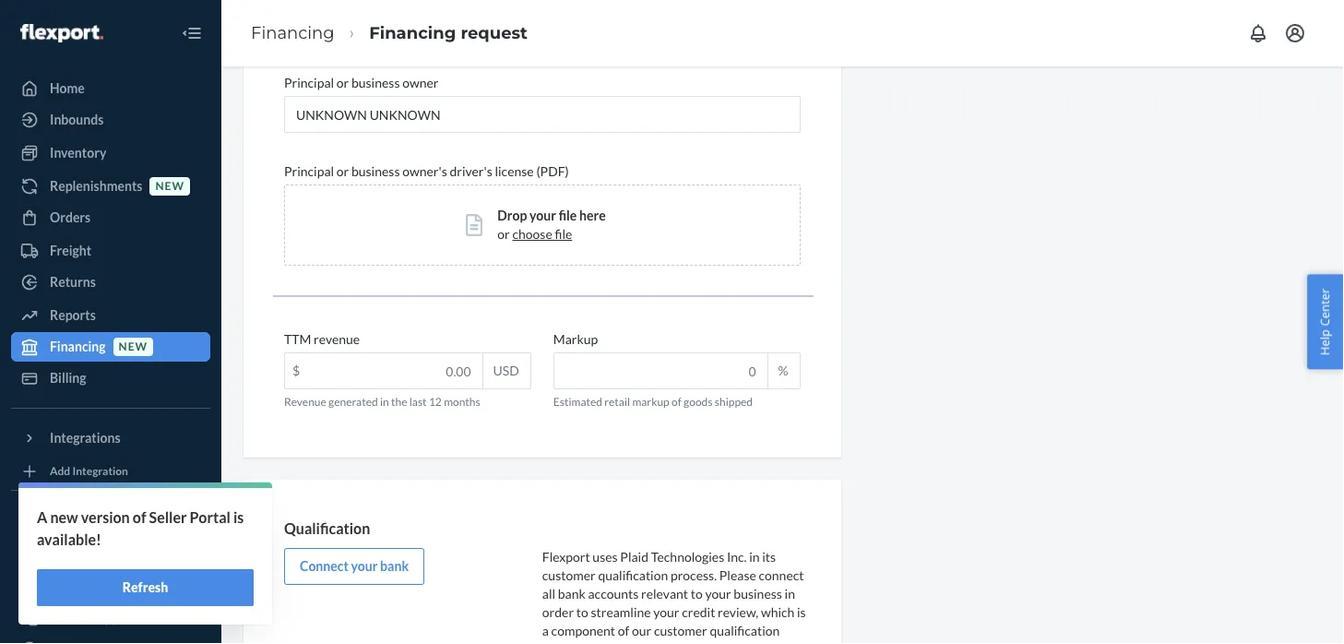 Task type: describe. For each thing, give the bounding box(es) containing it.
reports
[[50, 307, 96, 323]]

new for financing
[[119, 340, 148, 354]]

license
[[495, 163, 534, 179]]

principal for principal or business owner
[[284, 75, 334, 90]]

2 horizontal spatial to
[[691, 586, 703, 601]]

home link
[[11, 74, 210, 103]]

principal for principal or business owner's driver's license (pdf)
[[284, 163, 334, 179]]

review,
[[718, 604, 759, 620]]

orders
[[50, 209, 91, 225]]

integrations
[[50, 430, 121, 446]]

plaid
[[620, 549, 649, 564]]

markup
[[553, 331, 598, 347]]

request
[[461, 23, 528, 43]]

portal
[[190, 508, 231, 526]]

connect your bank
[[300, 558, 409, 574]]

open notifications image
[[1247, 22, 1270, 44]]

$
[[292, 363, 300, 378]]

of for markup
[[672, 395, 682, 409]]

financing link
[[251, 23, 334, 43]]

credit
[[682, 604, 715, 620]]

bank inside flexport uses plaid technologies inc. in its customer qualification process. please connect all bank accounts relevant to your business in order to streamline your credit review, which is a component of our customer qualification review process.
[[558, 586, 586, 601]]

%
[[778, 363, 788, 378]]

available!
[[37, 531, 101, 548]]

or for principal or business owner's driver's license (pdf)
[[337, 163, 349, 179]]

a new version of seller portal is available!
[[37, 508, 244, 548]]

uses
[[593, 549, 618, 564]]

support
[[91, 610, 137, 626]]

connect
[[300, 558, 349, 574]]

business for owner
[[351, 75, 400, 90]]

1 vertical spatial customer
[[654, 623, 707, 638]]

add integration
[[50, 464, 128, 478]]

here
[[579, 208, 606, 223]]

markup
[[632, 395, 670, 409]]

of for version
[[133, 508, 146, 526]]

integration
[[72, 464, 128, 478]]

of inside flexport uses plaid technologies inc. in its customer qualification process. please connect all bank accounts relevant to your business in order to streamline your credit review, which is a component of our customer qualification review process.
[[618, 623, 629, 638]]

inc.
[[727, 549, 747, 564]]

to inside button
[[76, 610, 88, 626]]

which
[[761, 604, 795, 620]]

talk
[[50, 610, 73, 626]]

component
[[551, 623, 615, 638]]

its
[[762, 549, 776, 564]]

orders link
[[11, 203, 210, 233]]

help center button
[[1308, 274, 1343, 369]]

close navigation image
[[181, 22, 203, 44]]

relevant
[[641, 586, 688, 601]]

settings
[[50, 578, 97, 594]]

integrations button
[[11, 423, 210, 453]]

settings link
[[11, 572, 210, 602]]

returns link
[[11, 268, 210, 297]]

all
[[542, 586, 556, 601]]

principal or business owner
[[284, 75, 439, 90]]

home
[[50, 80, 85, 96]]

1 horizontal spatial qualification
[[710, 623, 780, 638]]

goods
[[684, 395, 713, 409]]

your inside button
[[351, 558, 378, 574]]

financing request
[[369, 23, 528, 43]]

freight
[[50, 243, 91, 258]]

breadcrumbs navigation
[[236, 6, 542, 60]]

qualification
[[284, 520, 370, 537]]

revenue generated in the last 12 months
[[284, 395, 480, 409]]

talk to support
[[50, 610, 137, 626]]

review
[[542, 641, 581, 643]]

a
[[542, 623, 549, 638]]

accounts
[[588, 586, 639, 601]]

add integration link
[[11, 460, 210, 483]]

usd
[[493, 363, 519, 378]]

12
[[429, 395, 442, 409]]

0 vertical spatial customer
[[542, 567, 596, 583]]

replenishments
[[50, 178, 143, 194]]

add
[[50, 464, 70, 478]]

a
[[37, 508, 47, 526]]

1 horizontal spatial process.
[[671, 567, 717, 583]]

seller
[[149, 508, 187, 526]]

returns
[[50, 274, 96, 290]]

or for principal or business owner
[[337, 75, 349, 90]]

0 horizontal spatial in
[[380, 395, 389, 409]]

driver's
[[450, 163, 492, 179]]

order
[[542, 604, 574, 620]]

1 vertical spatial file
[[555, 226, 572, 242]]

1 vertical spatial process.
[[583, 641, 629, 643]]

billing
[[50, 370, 86, 386]]

or inside drop your file here or choose file
[[498, 226, 510, 242]]



Task type: vqa. For each thing, say whether or not it's contained in the screenshot.
Connect your bank button
yes



Task type: locate. For each thing, give the bounding box(es) containing it.
our
[[632, 623, 652, 638]]

financing for financing request
[[369, 23, 456, 43]]

refresh
[[122, 579, 168, 595]]

customer down "credit"
[[654, 623, 707, 638]]

0 horizontal spatial new
[[50, 508, 78, 526]]

inventory
[[50, 145, 106, 161]]

1 horizontal spatial is
[[797, 604, 806, 620]]

1 horizontal spatial financing
[[251, 23, 334, 43]]

version
[[81, 508, 130, 526]]

0 vertical spatial is
[[233, 508, 244, 526]]

2 horizontal spatial in
[[785, 586, 795, 601]]

0 vertical spatial qualification
[[598, 567, 668, 583]]

help
[[1317, 329, 1334, 355]]

freight link
[[11, 236, 210, 266]]

inventory link
[[11, 138, 210, 168]]

1 vertical spatial principal
[[284, 163, 334, 179]]

revenue
[[284, 395, 326, 409]]

ttm revenue
[[284, 331, 360, 347]]

0 horizontal spatial qualification
[[598, 567, 668, 583]]

1 horizontal spatial to
[[576, 604, 588, 620]]

financing
[[251, 23, 334, 43], [369, 23, 456, 43], [50, 339, 106, 354]]

new
[[155, 179, 184, 193], [119, 340, 148, 354], [50, 508, 78, 526]]

business up review,
[[734, 586, 782, 601]]

new inside a new version of seller portal is available!
[[50, 508, 78, 526]]

help center
[[1317, 288, 1334, 355]]

to up component
[[576, 604, 588, 620]]

0 vertical spatial of
[[672, 395, 682, 409]]

0 text field
[[554, 353, 767, 389]]

financing down the reports on the left of the page
[[50, 339, 106, 354]]

process. down 'technologies'
[[671, 567, 717, 583]]

2 horizontal spatial new
[[155, 179, 184, 193]]

your right connect
[[351, 558, 378, 574]]

connect your bank button
[[284, 548, 425, 585]]

in left the at the bottom left
[[380, 395, 389, 409]]

the
[[391, 395, 407, 409]]

0 horizontal spatial of
[[133, 508, 146, 526]]

drop your file here or choose file
[[498, 208, 606, 242]]

to
[[691, 586, 703, 601], [576, 604, 588, 620], [76, 610, 88, 626]]

refresh button
[[37, 569, 254, 606]]

file left here
[[559, 208, 577, 223]]

1 vertical spatial qualification
[[710, 623, 780, 638]]

in
[[380, 395, 389, 409], [749, 549, 760, 564], [785, 586, 795, 601]]

1 horizontal spatial in
[[749, 549, 760, 564]]

1 vertical spatial is
[[797, 604, 806, 620]]

customer
[[542, 567, 596, 583], [654, 623, 707, 638]]

0 horizontal spatial to
[[76, 610, 88, 626]]

0 vertical spatial process.
[[671, 567, 717, 583]]

talk to support button
[[11, 603, 210, 633]]

estimated retail markup of goods shipped
[[553, 395, 753, 409]]

0 horizontal spatial customer
[[542, 567, 596, 583]]

1 vertical spatial bank
[[558, 586, 586, 601]]

financing up owner
[[369, 23, 456, 43]]

new down "reports" "link"
[[119, 340, 148, 354]]

ttm
[[284, 331, 311, 347]]

flexport uses plaid technologies inc. in its customer qualification process. please connect all bank accounts relevant to your business in order to streamline your credit review, which is a component of our customer qualification review process.
[[542, 549, 806, 643]]

1 horizontal spatial bank
[[558, 586, 586, 601]]

inbounds link
[[11, 105, 210, 135]]

or left owner's
[[337, 163, 349, 179]]

process.
[[671, 567, 717, 583], [583, 641, 629, 643]]

of left our
[[618, 623, 629, 638]]

center
[[1317, 288, 1334, 326]]

2 vertical spatial or
[[498, 226, 510, 242]]

your down the please
[[705, 586, 731, 601]]

to up "credit"
[[691, 586, 703, 601]]

is inside flexport uses plaid technologies inc. in its customer qualification process. please connect all bank accounts relevant to your business in order to streamline your credit review, which is a component of our customer qualification review process.
[[797, 604, 806, 620]]

inbounds
[[50, 112, 104, 127]]

technologies
[[651, 549, 724, 564]]

shipped
[[715, 395, 753, 409]]

1 horizontal spatial of
[[618, 623, 629, 638]]

business inside flexport uses plaid technologies inc. in its customer qualification process. please connect all bank accounts relevant to your business in order to streamline your credit review, which is a component of our customer qualification review process.
[[734, 586, 782, 601]]

2 principal from the top
[[284, 163, 334, 179]]

process. down component
[[583, 641, 629, 643]]

1 horizontal spatial new
[[119, 340, 148, 354]]

your down relevant
[[654, 604, 680, 620]]

(pdf)
[[536, 163, 569, 179]]

flexport
[[542, 549, 590, 564]]

customer down flexport
[[542, 567, 596, 583]]

qualification down review,
[[710, 623, 780, 638]]

0 horizontal spatial process.
[[583, 641, 629, 643]]

1 vertical spatial or
[[337, 163, 349, 179]]

owner
[[402, 75, 439, 90]]

or down 'breadcrumbs' navigation
[[337, 75, 349, 90]]

business left owner
[[351, 75, 400, 90]]

drop
[[498, 208, 527, 223]]

bank inside button
[[380, 558, 409, 574]]

estimated
[[553, 395, 602, 409]]

owner's
[[402, 163, 447, 179]]

file right choose on the top left of page
[[555, 226, 572, 242]]

1 horizontal spatial customer
[[654, 623, 707, 638]]

2 vertical spatial business
[[734, 586, 782, 601]]

of
[[672, 395, 682, 409], [133, 508, 146, 526], [618, 623, 629, 638]]

business left owner's
[[351, 163, 400, 179]]

is inside a new version of seller portal is available!
[[233, 508, 244, 526]]

streamline
[[591, 604, 651, 620]]

billing link
[[11, 364, 210, 393]]

to right talk
[[76, 610, 88, 626]]

your inside drop your file here or choose file
[[530, 208, 556, 223]]

new right a
[[50, 508, 78, 526]]

1 vertical spatial new
[[119, 340, 148, 354]]

of left "seller"
[[133, 508, 146, 526]]

reports link
[[11, 301, 210, 330]]

0 vertical spatial in
[[380, 395, 389, 409]]

0 horizontal spatial bank
[[380, 558, 409, 574]]

in down connect
[[785, 586, 795, 601]]

bank right connect
[[380, 558, 409, 574]]

is right which
[[797, 604, 806, 620]]

financing request link
[[369, 23, 528, 43]]

0 vertical spatial new
[[155, 179, 184, 193]]

or down drop
[[498, 226, 510, 242]]

0 horizontal spatial financing
[[50, 339, 106, 354]]

retail
[[605, 395, 630, 409]]

new for replenishments
[[155, 179, 184, 193]]

business
[[351, 75, 400, 90], [351, 163, 400, 179], [734, 586, 782, 601]]

is right "portal"
[[233, 508, 244, 526]]

2 vertical spatial in
[[785, 586, 795, 601]]

generated
[[329, 395, 378, 409]]

qualification down the plaid
[[598, 567, 668, 583]]

0 vertical spatial principal
[[284, 75, 334, 90]]

0 vertical spatial file
[[559, 208, 577, 223]]

0.00 text field
[[285, 353, 482, 389]]

2 horizontal spatial financing
[[369, 23, 456, 43]]

0 horizontal spatial is
[[233, 508, 244, 526]]

please
[[719, 567, 756, 583]]

2 vertical spatial of
[[618, 623, 629, 638]]

principal
[[284, 75, 334, 90], [284, 163, 334, 179]]

bank right all
[[558, 586, 586, 601]]

revenue
[[314, 331, 360, 347]]

1 principal from the top
[[284, 75, 334, 90]]

file
[[559, 208, 577, 223], [555, 226, 572, 242]]

0 vertical spatial bank
[[380, 558, 409, 574]]

last
[[409, 395, 427, 409]]

1 vertical spatial of
[[133, 508, 146, 526]]

of left goods
[[672, 395, 682, 409]]

flexport logo image
[[20, 24, 103, 42]]

1 vertical spatial in
[[749, 549, 760, 564]]

months
[[444, 395, 480, 409]]

of inside a new version of seller portal is available!
[[133, 508, 146, 526]]

choose
[[512, 226, 552, 242]]

your
[[530, 208, 556, 223], [351, 558, 378, 574], [705, 586, 731, 601], [654, 604, 680, 620]]

financing up the principal or business owner
[[251, 23, 334, 43]]

in left the its
[[749, 549, 760, 564]]

connect
[[759, 567, 804, 583]]

financing for 'financing' "link"
[[251, 23, 334, 43]]

is
[[233, 508, 244, 526], [797, 604, 806, 620]]

new up the "orders" link
[[155, 179, 184, 193]]

1 vertical spatial business
[[351, 163, 400, 179]]

0 vertical spatial or
[[337, 75, 349, 90]]

open account menu image
[[1284, 22, 1306, 44]]

2 vertical spatial new
[[50, 508, 78, 526]]

qualification
[[598, 567, 668, 583], [710, 623, 780, 638]]

your up choose on the top left of page
[[530, 208, 556, 223]]

file alt image
[[466, 214, 483, 236]]

or
[[337, 75, 349, 90], [337, 163, 349, 179], [498, 226, 510, 242]]

0 vertical spatial business
[[351, 75, 400, 90]]

2 horizontal spatial of
[[672, 395, 682, 409]]

business for owner's
[[351, 163, 400, 179]]

Owner's full name field
[[284, 96, 800, 133]]



